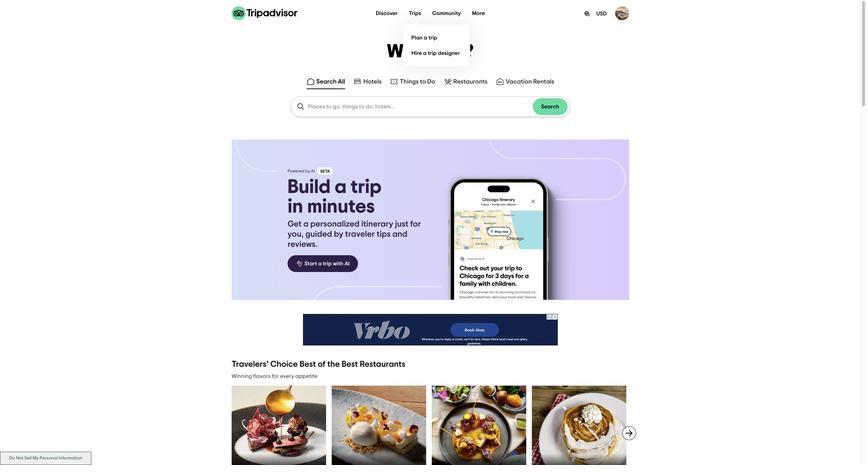 Task type: locate. For each thing, give the bounding box(es) containing it.
trip
[[429, 35, 438, 40], [428, 50, 437, 56], [351, 178, 382, 197], [323, 261, 332, 267]]

a right build
[[335, 178, 347, 197]]

discover button
[[371, 6, 404, 20]]

build a trip in minutes get a personalized itinerary just for you, guided by traveler tips and reviews.
[[288, 178, 421, 249]]

1 horizontal spatial best
[[342, 361, 358, 369]]

do not sell my personal information
[[9, 457, 82, 461]]

do right to
[[428, 79, 436, 85]]

0 vertical spatial search
[[317, 79, 337, 85]]

winning
[[232, 374, 252, 380]]

of
[[318, 361, 326, 369]]

trips
[[409, 11, 421, 16]]

hotels
[[364, 79, 382, 85]]

0 horizontal spatial search
[[317, 79, 337, 85]]

for inside build a trip in minutes get a personalized itinerary just for you, guided by traveler tips and reviews.
[[411, 220, 421, 229]]

profile picture image
[[616, 6, 630, 20]]

0 vertical spatial restaurants
[[454, 79, 488, 85]]

ai
[[311, 169, 315, 173], [345, 261, 350, 267]]

traveler
[[345, 230, 375, 239]]

0 horizontal spatial do
[[9, 457, 15, 461]]

a right plan
[[424, 35, 428, 40]]

1 horizontal spatial by
[[334, 230, 344, 239]]

best right the
[[342, 361, 358, 369]]

1 vertical spatial by
[[334, 230, 344, 239]]

trip for start
[[323, 261, 332, 267]]

1 vertical spatial search
[[542, 104, 560, 110]]

trip for build
[[351, 178, 382, 197]]

in
[[288, 197, 303, 217]]

plan a trip
[[412, 35, 438, 40]]

search for search
[[542, 104, 560, 110]]

things to do button
[[389, 76, 437, 89]]

designer
[[438, 50, 460, 56]]

hotels button
[[352, 76, 383, 89]]

1 vertical spatial ai
[[345, 261, 350, 267]]

ai right 'with'
[[345, 261, 350, 267]]

search left "all"
[[317, 79, 337, 85]]

all
[[338, 79, 345, 85]]

a inside button
[[318, 261, 322, 267]]

0 horizontal spatial restaurants
[[360, 361, 406, 369]]

build
[[288, 178, 331, 197]]

do
[[428, 79, 436, 85], [9, 457, 15, 461]]

vacation
[[506, 79, 532, 85]]

my
[[33, 457, 39, 461]]

usd
[[597, 11, 607, 16]]

flavors
[[253, 374, 271, 380]]

search inside search button
[[542, 104, 560, 110]]

search down the rentals
[[542, 104, 560, 110]]

beta
[[321, 170, 330, 174]]

to
[[420, 79, 426, 85]]

do not sell my personal information button
[[0, 453, 92, 466]]

plan
[[412, 35, 423, 40]]

restaurants
[[454, 79, 488, 85], [360, 361, 406, 369]]

trip inside build a trip in minutes get a personalized itinerary just for you, guided by traveler tips and reviews.
[[351, 178, 382, 197]]

1 horizontal spatial do
[[428, 79, 436, 85]]

by right powered
[[306, 169, 310, 173]]

powered by ai
[[288, 169, 315, 173]]

start
[[305, 261, 317, 267]]

for right just
[[411, 220, 421, 229]]

best up appetite
[[300, 361, 316, 369]]

powered
[[288, 169, 305, 173]]

Search search field
[[291, 97, 570, 117], [308, 104, 533, 110]]

where to?
[[387, 42, 474, 61]]

sell
[[24, 457, 32, 461]]

travelers'
[[232, 361, 269, 369]]

search inside "search all" "button"
[[317, 79, 337, 85]]

1 horizontal spatial ai
[[345, 261, 350, 267]]

a
[[424, 35, 428, 40], [424, 50, 427, 56], [335, 178, 347, 197], [304, 220, 309, 229], [318, 261, 322, 267]]

tab list
[[0, 75, 862, 91]]

search button
[[533, 98, 568, 115]]

1 horizontal spatial restaurants
[[454, 79, 488, 85]]

search all button
[[305, 76, 347, 89]]

do left "not"
[[9, 457, 15, 461]]

best
[[300, 361, 316, 369], [342, 361, 358, 369]]

0 vertical spatial by
[[306, 169, 310, 173]]

1 vertical spatial for
[[272, 374, 279, 380]]

guided
[[306, 230, 332, 239]]

0 horizontal spatial best
[[300, 361, 316, 369]]

search
[[317, 79, 337, 85], [542, 104, 560, 110]]

for
[[411, 220, 421, 229], [272, 374, 279, 380]]

ai left beta
[[311, 169, 315, 173]]

itinerary
[[362, 220, 394, 229]]

1 horizontal spatial for
[[411, 220, 421, 229]]

reviews.
[[288, 241, 318, 249]]

0 vertical spatial do
[[428, 79, 436, 85]]

by down personalized
[[334, 230, 344, 239]]

by inside build a trip in minutes get a personalized itinerary just for you, guided by traveler tips and reviews.
[[334, 230, 344, 239]]

for left every
[[272, 374, 279, 380]]

1 vertical spatial do
[[9, 457, 15, 461]]

1 best from the left
[[300, 361, 316, 369]]

tripadvisor image
[[232, 6, 298, 20]]

community
[[433, 11, 461, 16]]

a right hire
[[424, 50, 427, 56]]

menu
[[403, 25, 471, 67]]

0 vertical spatial for
[[411, 220, 421, 229]]

by
[[306, 169, 310, 173], [334, 230, 344, 239]]

0 horizontal spatial ai
[[311, 169, 315, 173]]

things
[[400, 79, 419, 85]]

personalized
[[311, 220, 360, 229]]

1 horizontal spatial search
[[542, 104, 560, 110]]

more
[[472, 11, 485, 16]]

a right the 'start'
[[318, 261, 322, 267]]

travelers' choice best of the best restaurants
[[232, 361, 406, 369]]

trip inside button
[[323, 261, 332, 267]]



Task type: describe. For each thing, give the bounding box(es) containing it.
every
[[280, 374, 294, 380]]

do inside button
[[9, 457, 15, 461]]

where
[[387, 42, 444, 61]]

menu containing plan a trip
[[403, 25, 471, 67]]

tips
[[377, 230, 391, 239]]

advertisement region
[[303, 314, 558, 346]]

usd button
[[578, 6, 613, 21]]

appetite
[[296, 374, 318, 380]]

start a trip with ai button
[[288, 256, 358, 272]]

vacation rentals link
[[496, 77, 555, 86]]

community button
[[427, 6, 467, 20]]

hotels link
[[354, 77, 382, 86]]

choice
[[271, 361, 298, 369]]

to?
[[448, 42, 474, 61]]

minutes
[[307, 197, 375, 217]]

restaurants inside button
[[454, 79, 488, 85]]

previous image
[[228, 430, 236, 438]]

search all
[[317, 79, 345, 85]]

search search field containing search
[[291, 97, 570, 117]]

trip for hire
[[428, 50, 437, 56]]

and
[[393, 230, 408, 239]]

0 vertical spatial ai
[[311, 169, 315, 173]]

0 horizontal spatial by
[[306, 169, 310, 173]]

trips button
[[404, 6, 427, 20]]

a for hire
[[424, 50, 427, 56]]

next image
[[625, 430, 634, 438]]

start a trip with ai
[[305, 261, 350, 267]]

plan a trip link
[[409, 30, 465, 46]]

vacation rentals
[[506, 79, 555, 85]]

ai inside button
[[345, 261, 350, 267]]

personal
[[40, 457, 58, 461]]

tab list containing search all
[[0, 75, 862, 91]]

a for build
[[335, 178, 347, 197]]

just
[[395, 220, 409, 229]]

2 best from the left
[[342, 361, 358, 369]]

hire a trip designer
[[412, 50, 460, 56]]

rentals
[[534, 79, 555, 85]]

vacation rentals button
[[495, 76, 556, 89]]

the
[[328, 361, 340, 369]]

a for start
[[318, 261, 322, 267]]

search for search all
[[317, 79, 337, 85]]

winning flavors for every appetite
[[232, 374, 318, 380]]

with
[[333, 261, 344, 267]]

a for plan
[[424, 35, 428, 40]]

not
[[16, 457, 23, 461]]

trip for plan
[[429, 35, 438, 40]]

search image
[[297, 103, 305, 111]]

more button
[[467, 6, 491, 20]]

things to do
[[400, 79, 436, 85]]

0 horizontal spatial for
[[272, 374, 279, 380]]

discover
[[376, 11, 398, 16]]

things to do link
[[390, 77, 436, 86]]

get
[[288, 220, 302, 229]]

information
[[59, 457, 82, 461]]

restaurants button
[[443, 76, 489, 89]]

do inside button
[[428, 79, 436, 85]]

hire a trip designer link
[[409, 46, 465, 61]]

hire
[[412, 50, 422, 56]]

you,
[[288, 230, 304, 239]]

a right get
[[304, 220, 309, 229]]

restaurants link
[[444, 77, 488, 86]]

1 vertical spatial restaurants
[[360, 361, 406, 369]]



Task type: vqa. For each thing, say whether or not it's contained in the screenshot.
'A' for Start
yes



